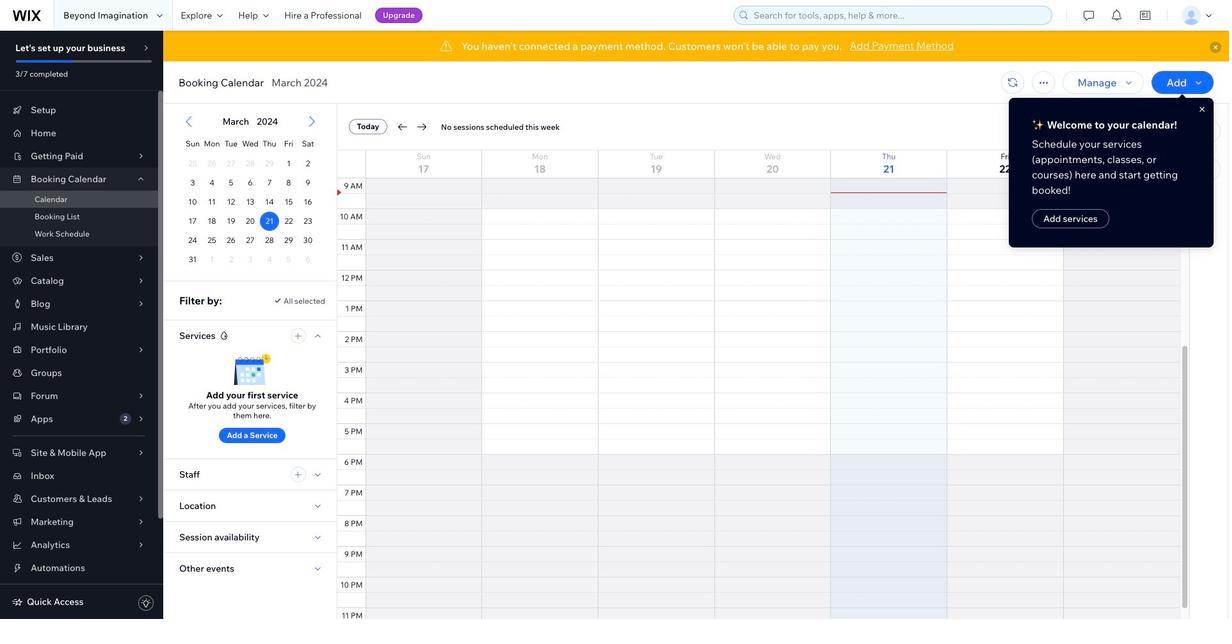Task type: locate. For each thing, give the bounding box(es) containing it.
row
[[183, 131, 318, 154], [338, 151, 1180, 178], [183, 154, 318, 174], [183, 174, 318, 193], [183, 193, 318, 212], [183, 212, 318, 231], [183, 231, 318, 250]]

None field
[[1047, 116, 1160, 138]]

menu
[[1191, 112, 1228, 189]]

row group
[[172, 154, 329, 281]]

0 vertical spatial alert
[[163, 31, 1230, 61]]

grid
[[338, 0, 1190, 620], [172, 104, 329, 281]]

0 horizontal spatial grid
[[172, 104, 329, 281]]

alert
[[163, 31, 1230, 61], [219, 116, 282, 127]]



Task type: describe. For each thing, give the bounding box(es) containing it.
thursday, march 21, 2024 cell
[[260, 212, 279, 231]]

1 horizontal spatial grid
[[338, 0, 1190, 620]]

sidebar element
[[0, 31, 163, 620]]

Search for tools, apps, help & more... field
[[750, 6, 1049, 24]]

1 vertical spatial alert
[[219, 116, 282, 127]]



Task type: vqa. For each thing, say whether or not it's contained in the screenshot.
Site
no



